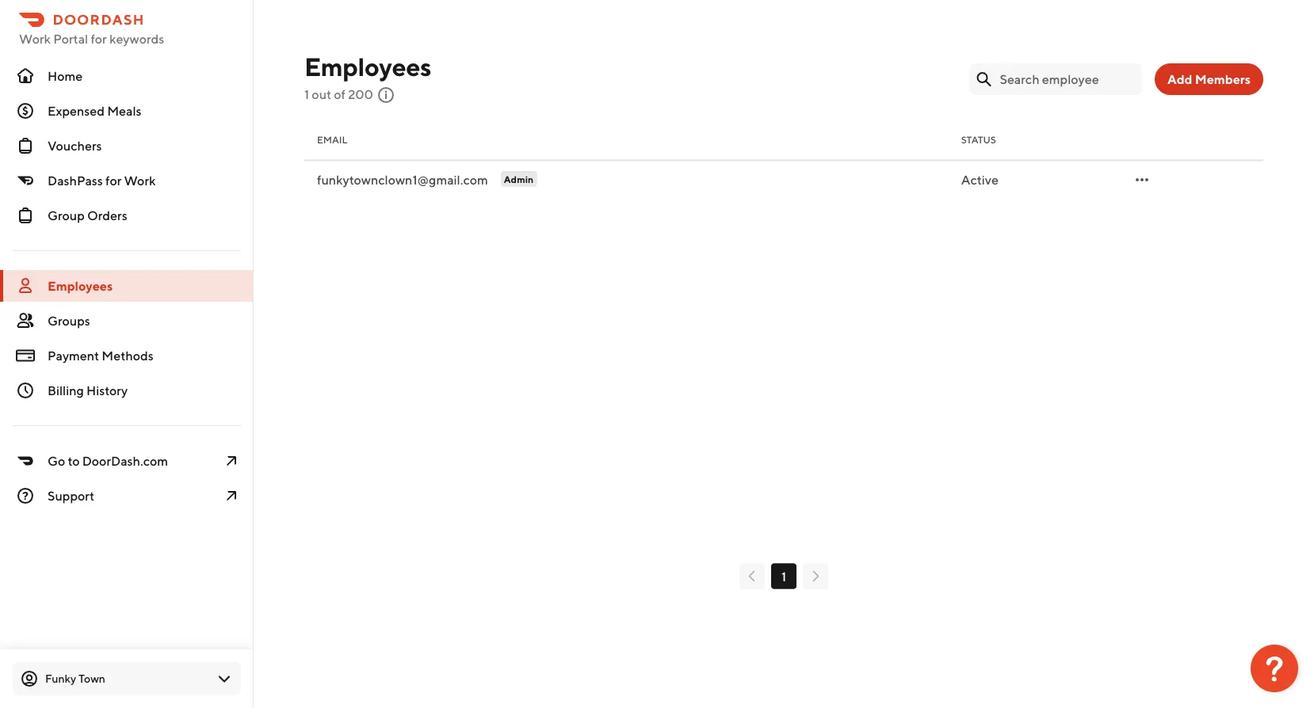 Task type: describe. For each thing, give the bounding box(es) containing it.
methods
[[102, 348, 154, 364]]

add members
[[1168, 72, 1251, 87]]

to
[[68, 454, 80, 469]]

add
[[1168, 72, 1193, 87]]

home
[[48, 69, 83, 84]]

actions image
[[1133, 170, 1152, 190]]

billing history link
[[0, 375, 254, 407]]

go to next page image
[[806, 567, 825, 586]]

1 horizontal spatial employees
[[304, 52, 432, 81]]

billing history
[[48, 383, 128, 398]]

Search search field
[[1000, 70, 1133, 88]]

employees link
[[0, 270, 254, 302]]

support
[[48, 489, 94, 504]]

1 for 1
[[782, 569, 787, 584]]

email
[[317, 134, 348, 146]]

support link
[[0, 481, 254, 512]]

1 vertical spatial for
[[105, 173, 122, 188]]

meals
[[107, 103, 142, 119]]

work portal for keywords
[[19, 31, 164, 46]]

row containing funkytownclown1@gmail.com
[[304, 161, 1264, 199]]

history
[[86, 383, 128, 398]]

active
[[962, 172, 999, 188]]

0 vertical spatial for
[[91, 31, 107, 46]]

1 out of 200
[[304, 87, 373, 102]]

dashpass for work
[[48, 173, 156, 188]]

payment methods
[[48, 348, 154, 364]]

payment
[[48, 348, 99, 364]]

expensed meals
[[48, 103, 142, 119]]

group
[[48, 208, 85, 223]]

go to doordash.com
[[48, 454, 168, 469]]

go to previous page image
[[743, 567, 762, 586]]

town
[[78, 673, 105, 686]]

home link
[[0, 60, 254, 92]]

expensed
[[48, 103, 105, 119]]

payment methods link
[[0, 340, 254, 372]]

orders
[[87, 208, 127, 223]]

vouchers
[[48, 138, 102, 153]]

group orders link
[[0, 200, 254, 232]]

add members button
[[1155, 63, 1264, 95]]

admin
[[504, 174, 534, 185]]

0 horizontal spatial work
[[19, 31, 51, 46]]



Task type: vqa. For each thing, say whether or not it's contained in the screenshot.
Z falafel's the •
no



Task type: locate. For each thing, give the bounding box(es) containing it.
table
[[304, 120, 1264, 199]]

of
[[334, 87, 346, 102]]

for right portal
[[91, 31, 107, 46]]

0 horizontal spatial employees
[[48, 279, 113, 294]]

work
[[19, 31, 51, 46], [124, 173, 156, 188]]

1
[[304, 87, 309, 102], [782, 569, 787, 584]]

1 vertical spatial employees
[[48, 279, 113, 294]]

work left portal
[[19, 31, 51, 46]]

0 vertical spatial employees
[[304, 52, 432, 81]]

0 vertical spatial work
[[19, 31, 51, 46]]

doordash.com
[[82, 454, 168, 469]]

200
[[348, 87, 373, 102]]

employees up 200
[[304, 52, 432, 81]]

portal
[[53, 31, 88, 46]]

go
[[48, 454, 65, 469]]

for
[[91, 31, 107, 46], [105, 173, 122, 188]]

employees
[[304, 52, 432, 81], [48, 279, 113, 294]]

row containing email
[[304, 120, 1264, 161]]

keywords
[[109, 31, 164, 46]]

dashpass for work link
[[0, 165, 254, 197]]

1 row from the top
[[304, 120, 1264, 161]]

go to doordash.com link
[[0, 446, 254, 477]]

dashpass
[[48, 173, 103, 188]]

funkytownclown1@gmail.com
[[317, 172, 488, 188]]

1 horizontal spatial work
[[124, 173, 156, 188]]

work down 'vouchers' link
[[124, 173, 156, 188]]

1 horizontal spatial 1
[[782, 569, 787, 584]]

2 row from the top
[[304, 161, 1264, 199]]

expensed meals link
[[0, 95, 254, 127]]

1 for 1 out of 200
[[304, 87, 309, 102]]

for up orders
[[105, 173, 122, 188]]

funky
[[45, 673, 76, 686]]

work inside dashpass for work link
[[124, 173, 156, 188]]

table containing funkytownclown1@gmail.com
[[304, 120, 1264, 199]]

0 vertical spatial 1
[[304, 87, 309, 102]]

row
[[304, 120, 1264, 161], [304, 161, 1264, 199]]

1 vertical spatial 1
[[782, 569, 787, 584]]

members
[[1196, 72, 1251, 87]]

1 left out
[[304, 87, 309, 102]]

vouchers link
[[0, 130, 254, 162]]

funky town
[[45, 673, 105, 686]]

status
[[962, 134, 997, 146]]

groups link
[[0, 305, 254, 337]]

billing
[[48, 383, 84, 398]]

1 button
[[772, 564, 797, 590]]

0 horizontal spatial 1
[[304, 87, 309, 102]]

employees up groups
[[48, 279, 113, 294]]

1 right "go to previous page" icon
[[782, 569, 787, 584]]

1 inside button
[[782, 569, 787, 584]]

out
[[312, 87, 332, 102]]

open resource center image
[[1251, 645, 1299, 693]]

group orders
[[48, 208, 127, 223]]

1 vertical spatial work
[[124, 173, 156, 188]]

groups
[[48, 314, 90, 329]]



